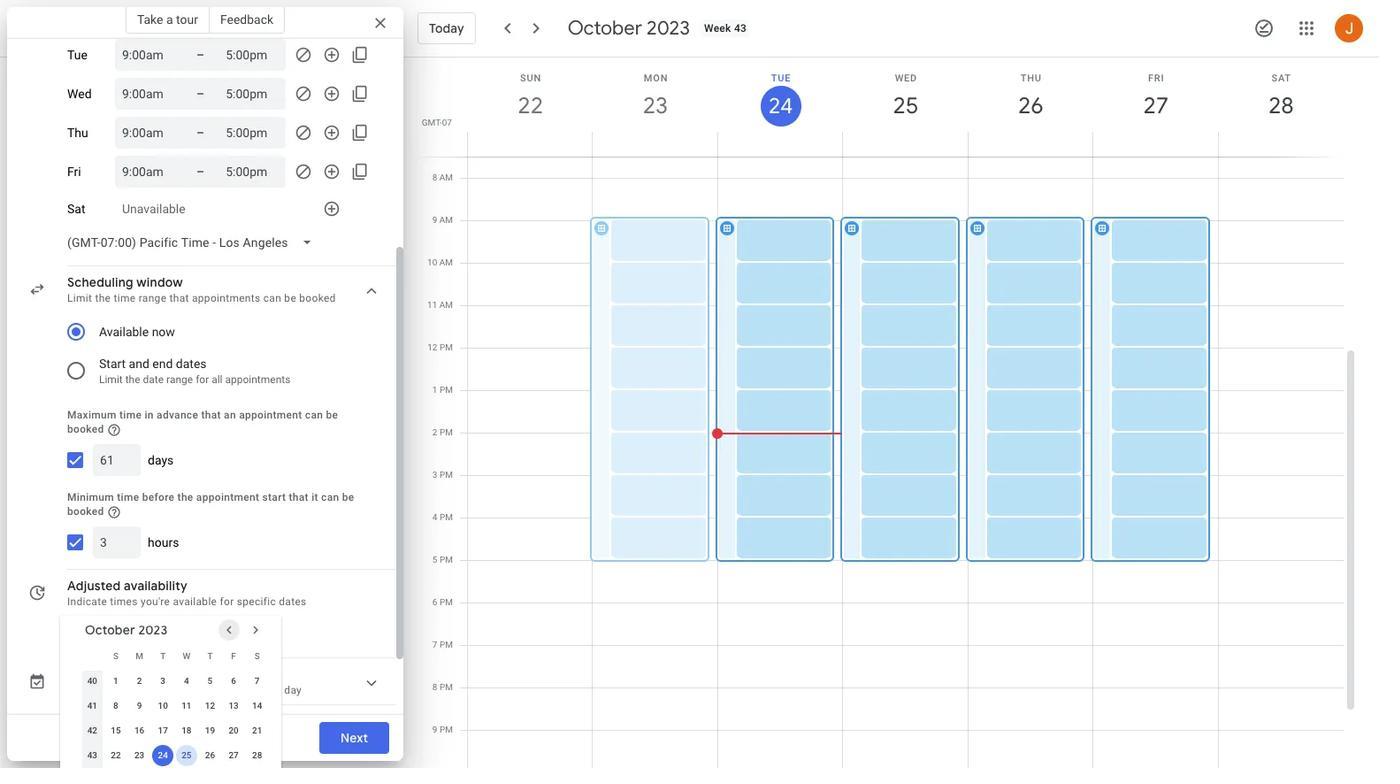 Task type: vqa. For each thing, say whether or not it's contained in the screenshot.


Task type: describe. For each thing, give the bounding box(es) containing it.
14
[[252, 701, 262, 710]]

0 horizontal spatial october
[[85, 622, 135, 638]]

12 for 12
[[205, 701, 215, 710]]

21 element
[[247, 720, 268, 741]]

22 inside "column header"
[[517, 91, 542, 120]]

maximum
[[165, 684, 214, 696]]

dates inside adjusted availability indicate times you're available for specific dates
[[279, 595, 307, 608]]

it
[[312, 491, 318, 503]]

43 inside row
[[87, 751, 97, 760]]

tue for tue
[[67, 48, 87, 62]]

9 pm
[[433, 725, 453, 735]]

23 inside mon 23
[[642, 91, 667, 120]]

pm for 7 pm
[[440, 640, 453, 650]]

thursday, october 26 element
[[1011, 86, 1052, 127]]

4 for 4 pm
[[433, 512, 438, 522]]

26 element
[[200, 745, 221, 766]]

1 horizontal spatial 2023
[[647, 16, 690, 41]]

2 for 2
[[137, 676, 142, 686]]

1 horizontal spatial october 2023
[[568, 16, 690, 41]]

feedback
[[220, 12, 274, 27]]

20 element
[[223, 720, 244, 741]]

row containing 15
[[81, 718, 269, 743]]

8 pm
[[433, 682, 453, 692]]

start
[[262, 491, 286, 503]]

times
[[110, 595, 138, 608]]

7 for 7
[[255, 676, 260, 686]]

23 inside row group
[[134, 750, 144, 760]]

22 inside row
[[111, 750, 121, 760]]

wed 25
[[892, 73, 918, 120]]

change
[[67, 624, 113, 640]]

fri 27
[[1143, 73, 1168, 120]]

change a date's availability button
[[60, 616, 234, 648]]

1 no from the left
[[67, 684, 81, 696]]

21
[[252, 725, 262, 735]]

22 element
[[105, 745, 127, 766]]

booked
[[67, 666, 113, 682]]

maximum
[[67, 409, 117, 421]]

saturday, october 28 element
[[1261, 86, 1302, 127]]

sat for sat 28
[[1272, 73, 1292, 84]]

dates inside start and end dates limit the date range for all appointments
[[176, 357, 207, 371]]

mon
[[644, 73, 668, 84]]

0 horizontal spatial october 2023
[[85, 622, 168, 638]]

pm for 9 pm
[[440, 725, 453, 735]]

m
[[136, 652, 143, 661]]

take a tour
[[137, 12, 198, 27]]

4 for 4
[[184, 676, 189, 686]]

row containing 1
[[81, 669, 269, 694]]

13
[[229, 701, 239, 710]]

4 pm
[[433, 512, 453, 522]]

2 for 2 pm
[[433, 427, 438, 437]]

6 pm
[[433, 597, 453, 607]]

– for tue
[[196, 48, 205, 62]]

next button
[[319, 717, 389, 759]]

settings
[[195, 666, 243, 682]]

12 element
[[200, 695, 221, 717]]

1 horizontal spatial 43
[[735, 22, 747, 35]]

days
[[148, 453, 174, 467]]

24 inside cell
[[158, 750, 168, 760]]

adjusted
[[67, 578, 121, 594]]

available now
[[99, 325, 175, 339]]

start and end dates limit the date range for all appointments
[[99, 357, 291, 386]]

w
[[183, 652, 190, 661]]

that for window
[[170, 292, 189, 304]]

wednesday, october 25 element
[[886, 86, 927, 127]]

3 for 3 pm
[[433, 470, 438, 480]]

availability inside adjusted availability indicate times you're available for specific dates
[[124, 578, 188, 594]]

24, today element
[[152, 745, 174, 766]]

16 element
[[129, 720, 150, 741]]

take a tour button
[[126, 5, 210, 34]]

can for time
[[321, 491, 339, 503]]

tour
[[176, 12, 198, 27]]

scheduling
[[67, 274, 133, 290]]

19
[[205, 725, 215, 735]]

for inside adjusted availability indicate times you're available for specific dates
[[220, 595, 234, 608]]

appointments inside start and end dates limit the date range for all appointments
[[225, 373, 291, 386]]

28 element
[[247, 745, 268, 766]]

1 t from the left
[[160, 652, 166, 661]]

unavailable
[[122, 202, 186, 216]]

time inside minimum time before the appointment start that it can be booked
[[117, 491, 139, 503]]

41
[[87, 701, 97, 711]]

limit inside scheduling window limit the time range that appointments can be booked
[[67, 292, 92, 304]]

per
[[265, 684, 281, 696]]

Maximum days in advance that an appointment can be booked number field
[[100, 444, 134, 476]]

tue 24
[[768, 73, 792, 120]]

15
[[111, 725, 121, 735]]

9 for 9 am
[[432, 215, 437, 225]]

6 for 6
[[231, 676, 236, 686]]

you're
[[141, 595, 170, 608]]

sun
[[520, 73, 542, 84]]

14 element
[[247, 695, 268, 717]]

0 vertical spatial october
[[568, 16, 642, 41]]

monday, october 23 element
[[636, 86, 676, 127]]

7 for 7 pm
[[433, 640, 438, 650]]

Start time on Wednesdays text field
[[122, 83, 175, 104]]

time inside maximum time in advance that an appointment can be booked
[[120, 409, 142, 421]]

all
[[212, 373, 223, 386]]

pm for 6 pm
[[440, 597, 453, 607]]

specific
[[237, 595, 276, 608]]

row group inside october 2023 grid
[[81, 669, 269, 768]]

9 for 9 pm
[[433, 725, 438, 735]]

End time on Thursdays text field
[[226, 122, 279, 143]]

Start time on Fridays text field
[[122, 161, 175, 182]]

am for 8 am
[[440, 173, 453, 182]]

thu 26
[[1018, 73, 1043, 120]]

tue for tue 24
[[771, 73, 791, 84]]

can inside maximum time in advance that an appointment can be booked
[[305, 409, 323, 421]]

9 am
[[432, 215, 453, 225]]

a for take
[[166, 12, 173, 27]]

mon 23
[[642, 73, 668, 120]]

take
[[137, 12, 163, 27]]

Minimum amount of hours before the start of the appointment that it can be booked number field
[[100, 526, 134, 558]]

thu for thu
[[67, 126, 88, 140]]

today button
[[418, 7, 476, 50]]

8 for 8 pm
[[433, 682, 438, 692]]

fri for fri 27
[[1149, 73, 1165, 84]]

11 element
[[176, 695, 197, 717]]

hours
[[148, 535, 179, 549]]

1 for 1 pm
[[433, 385, 438, 395]]

row containing 8
[[81, 694, 269, 718]]

next
[[341, 730, 368, 746]]

buffer
[[84, 684, 114, 696]]

26 inside column header
[[1018, 91, 1043, 120]]

2 pm
[[433, 427, 453, 437]]

13 element
[[223, 695, 244, 717]]

limit inside start and end dates limit the date range for all appointments
[[99, 373, 123, 386]]

5 for 5 pm
[[433, 555, 438, 565]]

2 no from the left
[[148, 684, 162, 696]]

appointments inside scheduling window limit the time range that appointments can be booked
[[192, 292, 261, 304]]

25 column header
[[843, 58, 969, 157]]

scheduling window limit the time range that appointments can be booked
[[67, 274, 336, 304]]

pm for 2 pm
[[440, 427, 453, 437]]

24 inside column header
[[768, 92, 792, 120]]

25 cell
[[175, 743, 198, 768]]

row containing 22
[[81, 743, 269, 768]]

27 element
[[223, 745, 244, 766]]

indicate
[[67, 595, 107, 608]]

start
[[99, 357, 126, 371]]

booked for time
[[67, 505, 104, 518]]

bookings
[[217, 684, 263, 696]]

option group containing available now
[[60, 312, 365, 390]]

booked appointment settings no buffer time · no maximum bookings per day
[[67, 666, 302, 696]]

5 for 5
[[208, 676, 213, 686]]

3 for 3
[[160, 676, 166, 686]]

advance
[[157, 409, 198, 421]]

grid containing 22
[[411, 58, 1359, 768]]

that for time
[[289, 491, 309, 503]]

28 inside 'column header'
[[1268, 91, 1293, 120]]

– for thu
[[196, 126, 205, 140]]

24 column header
[[718, 58, 844, 157]]

sat 28
[[1268, 73, 1293, 120]]

07
[[442, 118, 452, 127]]

week 43
[[704, 22, 747, 35]]

before
[[142, 491, 175, 503]]

wed for wed
[[67, 87, 92, 101]]

am for 11 am
[[440, 300, 453, 310]]

27 column header
[[1093, 58, 1219, 157]]

End time on Fridays text field
[[226, 161, 279, 182]]

can for window
[[264, 292, 282, 304]]

10 for 10 am
[[427, 258, 437, 267]]

date's
[[126, 624, 161, 640]]

date
[[143, 373, 164, 386]]

– for wed
[[196, 87, 205, 101]]

an
[[224, 409, 236, 421]]



Task type: locate. For each thing, give the bounding box(es) containing it.
gmt-07
[[422, 118, 452, 127]]

2 inside row
[[137, 676, 142, 686]]

6 for 6 pm
[[433, 597, 438, 607]]

fri up "friday, october 27" element
[[1149, 73, 1165, 84]]

Start time on Thursdays text field
[[122, 122, 175, 143]]

t right m
[[160, 652, 166, 661]]

1 vertical spatial 6
[[231, 676, 236, 686]]

s left m
[[113, 652, 119, 661]]

1 horizontal spatial no
[[148, 684, 162, 696]]

1
[[433, 385, 438, 395], [113, 676, 118, 686]]

pm
[[440, 343, 453, 352], [440, 385, 453, 395], [440, 427, 453, 437], [440, 470, 453, 480], [440, 512, 453, 522], [440, 555, 453, 565], [440, 597, 453, 607], [440, 640, 453, 650], [440, 682, 453, 692], [440, 725, 453, 735]]

1 vertical spatial 2023
[[138, 622, 168, 638]]

6 up 7 pm
[[433, 597, 438, 607]]

pm down 1 pm at the left bottom of page
[[440, 427, 453, 437]]

5 inside row
[[208, 676, 213, 686]]

that left it
[[289, 491, 309, 503]]

for inside start and end dates limit the date range for all appointments
[[196, 373, 209, 386]]

the inside scheduling window limit the time range that appointments can be booked
[[95, 292, 111, 304]]

time inside scheduling window limit the time range that appointments can be booked
[[114, 292, 136, 304]]

1 horizontal spatial 7
[[433, 640, 438, 650]]

dates right the end
[[176, 357, 207, 371]]

10 left 11 element
[[158, 701, 168, 710]]

be
[[284, 292, 297, 304], [326, 409, 338, 421], [342, 491, 354, 503]]

time down scheduling
[[114, 292, 136, 304]]

11 down maximum
[[182, 701, 192, 710]]

1 horizontal spatial october
[[568, 16, 642, 41]]

t up settings
[[207, 652, 213, 661]]

0 vertical spatial 2023
[[647, 16, 690, 41]]

8 inside row
[[113, 701, 118, 710]]

minimum time before the appointment start that it can be booked
[[67, 491, 354, 518]]

range inside start and end dates limit the date range for all appointments
[[166, 373, 193, 386]]

9 inside october 2023 grid
[[137, 701, 142, 710]]

– left "end time on wednesdays" text field
[[196, 87, 205, 101]]

option group
[[60, 312, 365, 390]]

2023 left week
[[647, 16, 690, 41]]

12 for 12 pm
[[428, 343, 438, 352]]

0 horizontal spatial 26
[[205, 750, 215, 760]]

17 element
[[152, 720, 174, 741]]

1 horizontal spatial a
[[166, 12, 173, 27]]

be inside minimum time before the appointment start that it can be booked
[[342, 491, 354, 503]]

sun 22
[[517, 73, 542, 120]]

can inside scheduling window limit the time range that appointments can be booked
[[264, 292, 282, 304]]

0 vertical spatial fri
[[1149, 73, 1165, 84]]

availability up you're
[[124, 578, 188, 594]]

pm down the '4 pm'
[[440, 555, 453, 565]]

sat for sat
[[67, 202, 85, 216]]

24
[[768, 92, 792, 120], [158, 750, 168, 760]]

1 pm from the top
[[440, 343, 453, 352]]

am up 9 am
[[440, 173, 453, 182]]

0 horizontal spatial 11
[[182, 701, 192, 710]]

9 left '10' element
[[137, 701, 142, 710]]

2023 down you're
[[138, 622, 168, 638]]

7 inside row
[[255, 676, 260, 686]]

sunday, october 22 element
[[510, 86, 551, 127]]

1 vertical spatial booked
[[67, 423, 104, 435]]

october down times
[[85, 622, 135, 638]]

– right start time on fridays text field
[[196, 165, 205, 179]]

1 horizontal spatial 26
[[1018, 91, 1043, 120]]

8 down buffer
[[113, 701, 118, 710]]

be for time
[[342, 491, 354, 503]]

pm down 2 pm
[[440, 470, 453, 480]]

fri
[[1149, 73, 1165, 84], [67, 165, 81, 179]]

18 element
[[176, 720, 197, 741]]

1 vertical spatial can
[[305, 409, 323, 421]]

now
[[152, 325, 175, 339]]

fri inside fri 27
[[1149, 73, 1165, 84]]

1 horizontal spatial 23
[[642, 91, 667, 120]]

4 down w
[[184, 676, 189, 686]]

row group
[[81, 669, 269, 768]]

october 2023
[[568, 16, 690, 41], [85, 622, 168, 638]]

1 down 12 pm
[[433, 385, 438, 395]]

week
[[704, 22, 732, 35]]

2 down 1 pm at the left bottom of page
[[433, 427, 438, 437]]

1 horizontal spatial 12
[[428, 343, 438, 352]]

am down '8 am'
[[440, 215, 453, 225]]

day
[[284, 684, 302, 696]]

available
[[173, 595, 217, 608]]

1 for 1
[[113, 676, 118, 686]]

28 inside october 2023 grid
[[252, 750, 262, 760]]

available
[[99, 325, 149, 339]]

10 am
[[427, 258, 453, 267]]

0 vertical spatial limit
[[67, 292, 92, 304]]

sat up scheduling
[[67, 202, 85, 216]]

1 vertical spatial 4
[[184, 676, 189, 686]]

1 inside grid
[[433, 385, 438, 395]]

12 down the '11 am'
[[428, 343, 438, 352]]

2 vertical spatial can
[[321, 491, 339, 503]]

wed for wed 25
[[895, 73, 918, 84]]

that inside minimum time before the appointment start that it can be booked
[[289, 491, 309, 503]]

booked inside maximum time in advance that an appointment can be booked
[[67, 423, 104, 435]]

that left an
[[201, 409, 221, 421]]

1 horizontal spatial 5
[[433, 555, 438, 565]]

a inside 'button'
[[116, 624, 123, 640]]

0 horizontal spatial fri
[[67, 165, 81, 179]]

8 am
[[432, 173, 453, 182]]

pm down 3 pm
[[440, 512, 453, 522]]

2 pm from the top
[[440, 385, 453, 395]]

pm up 8 pm
[[440, 640, 453, 650]]

5 inside grid
[[433, 555, 438, 565]]

0 horizontal spatial 1
[[113, 676, 118, 686]]

the right before
[[178, 491, 193, 503]]

and
[[129, 357, 149, 371]]

fri left start time on fridays text field
[[67, 165, 81, 179]]

26 column header
[[968, 58, 1094, 157]]

the down scheduling
[[95, 292, 111, 304]]

no
[[67, 684, 81, 696], [148, 684, 162, 696]]

0 horizontal spatial that
[[170, 292, 189, 304]]

27 inside column header
[[1143, 91, 1168, 120]]

27 inside row group
[[229, 750, 239, 760]]

pm up 7 pm
[[440, 597, 453, 607]]

2 row from the top
[[81, 669, 269, 694]]

0 horizontal spatial 28
[[252, 750, 262, 760]]

appointment
[[239, 409, 302, 421], [196, 491, 260, 503], [116, 666, 192, 682]]

be for window
[[284, 292, 297, 304]]

11 am
[[427, 300, 453, 310]]

row
[[81, 644, 269, 669], [81, 669, 269, 694], [81, 694, 269, 718], [81, 718, 269, 743], [81, 743, 269, 768]]

wed left start time on wednesdays text field
[[67, 87, 92, 101]]

1 vertical spatial 2
[[137, 676, 142, 686]]

2 vertical spatial booked
[[67, 505, 104, 518]]

no right ·
[[148, 684, 162, 696]]

22 column header
[[467, 58, 593, 157]]

23 down the mon on the top left of page
[[642, 91, 667, 120]]

that inside maximum time in advance that an appointment can be booked
[[201, 409, 221, 421]]

1 s from the left
[[113, 652, 119, 661]]

2 vertical spatial that
[[289, 491, 309, 503]]

1 horizontal spatial limit
[[99, 373, 123, 386]]

the down the 'and' in the top left of the page
[[125, 373, 140, 386]]

9
[[432, 215, 437, 225], [137, 701, 142, 710], [433, 725, 438, 735]]

october 2023 grid
[[77, 644, 269, 768]]

6 down 'f'
[[231, 676, 236, 686]]

1 am from the top
[[440, 173, 453, 182]]

1 vertical spatial that
[[201, 409, 221, 421]]

27
[[1143, 91, 1168, 120], [229, 750, 239, 760]]

7 inside grid
[[433, 640, 438, 650]]

9 down 8 pm
[[433, 725, 438, 735]]

0 horizontal spatial for
[[196, 373, 209, 386]]

am for 9 am
[[440, 215, 453, 225]]

0 horizontal spatial the
[[95, 292, 111, 304]]

42
[[87, 726, 97, 736]]

1 vertical spatial be
[[326, 409, 338, 421]]

1 horizontal spatial thu
[[1021, 73, 1042, 84]]

7
[[433, 640, 438, 650], [255, 676, 260, 686]]

1 horizontal spatial 22
[[517, 91, 542, 120]]

5 row from the top
[[81, 743, 269, 768]]

16
[[134, 725, 144, 735]]

pm for 8 pm
[[440, 682, 453, 692]]

range
[[139, 292, 167, 304], [166, 373, 193, 386]]

1 horizontal spatial 24
[[768, 92, 792, 120]]

9 for 9
[[137, 701, 142, 710]]

1 vertical spatial 8
[[433, 682, 438, 692]]

pm for 3 pm
[[440, 470, 453, 480]]

sat inside sat 28
[[1272, 73, 1292, 84]]

pm up 2 pm
[[440, 385, 453, 395]]

3 inside row
[[160, 676, 166, 686]]

pm up 1 pm at the left bottom of page
[[440, 343, 453, 352]]

1 vertical spatial 5
[[208, 676, 213, 686]]

0 vertical spatial wed
[[895, 73, 918, 84]]

1 horizontal spatial 2
[[433, 427, 438, 437]]

5 down the '4 pm'
[[433, 555, 438, 565]]

0 vertical spatial 25
[[892, 91, 918, 120]]

1 – from the top
[[196, 48, 205, 62]]

0 horizontal spatial 22
[[111, 750, 121, 760]]

0 vertical spatial 5
[[433, 555, 438, 565]]

3 pm
[[433, 470, 453, 480]]

0 vertical spatial a
[[166, 12, 173, 27]]

1 vertical spatial 10
[[158, 701, 168, 710]]

Start time on Tuesdays text field
[[122, 44, 175, 65]]

3 right ·
[[160, 676, 166, 686]]

3 pm from the top
[[440, 427, 453, 437]]

25 inside the 25 element
[[182, 750, 192, 760]]

19 element
[[200, 720, 221, 741]]

5 pm
[[433, 555, 453, 565]]

october 2023 up the mon on the top left of page
[[568, 16, 690, 41]]

thu up thursday, october 26 element
[[1021, 73, 1042, 84]]

for left all
[[196, 373, 209, 386]]

dates right specific
[[279, 595, 307, 608]]

1 vertical spatial 24
[[158, 750, 168, 760]]

10 inside '10' element
[[158, 701, 168, 710]]

– down tour
[[196, 48, 205, 62]]

can inside minimum time before the appointment start that it can be booked
[[321, 491, 339, 503]]

15 element
[[105, 720, 127, 741]]

3 – from the top
[[196, 126, 205, 140]]

0 vertical spatial that
[[170, 292, 189, 304]]

today
[[429, 20, 464, 36]]

10 inside grid
[[427, 258, 437, 267]]

40
[[87, 676, 97, 686]]

8
[[432, 173, 437, 182], [433, 682, 438, 692], [113, 701, 118, 710]]

0 horizontal spatial 3
[[160, 676, 166, 686]]

1 horizontal spatial 28
[[1268, 91, 1293, 120]]

row group containing 1
[[81, 669, 269, 768]]

7 left per
[[255, 676, 260, 686]]

0 horizontal spatial sat
[[67, 202, 85, 216]]

1 horizontal spatial dates
[[279, 595, 307, 608]]

s
[[113, 652, 119, 661], [255, 652, 260, 661]]

22
[[517, 91, 542, 120], [111, 750, 121, 760]]

1 horizontal spatial 1
[[433, 385, 438, 395]]

9 pm from the top
[[440, 682, 453, 692]]

appointment right an
[[239, 409, 302, 421]]

the
[[95, 292, 111, 304], [125, 373, 140, 386], [178, 491, 193, 503]]

availability inside 'button'
[[164, 624, 227, 640]]

thu left the start time on thursdays text box
[[67, 126, 88, 140]]

26 inside 'element'
[[205, 750, 215, 760]]

1 vertical spatial 3
[[160, 676, 166, 686]]

10 for 10
[[158, 701, 168, 710]]

2 vertical spatial 8
[[113, 701, 118, 710]]

43 left 22 element
[[87, 751, 97, 760]]

0 vertical spatial october 2023
[[568, 16, 690, 41]]

that inside scheduling window limit the time range that appointments can be booked
[[170, 292, 189, 304]]

appointment inside minimum time before the appointment start that it can be booked
[[196, 491, 260, 503]]

4 row from the top
[[81, 718, 269, 743]]

time left in
[[120, 409, 142, 421]]

1 right 40
[[113, 676, 118, 686]]

that down window on the top left
[[170, 292, 189, 304]]

pm down 8 pm
[[440, 725, 453, 735]]

4 down 3 pm
[[433, 512, 438, 522]]

End time on Wednesdays text field
[[226, 83, 279, 104]]

2 s from the left
[[255, 652, 260, 661]]

9 up "10 am"
[[432, 215, 437, 225]]

0 vertical spatial range
[[139, 292, 167, 304]]

3 row from the top
[[81, 694, 269, 718]]

tue inside tue 24
[[771, 73, 791, 84]]

8 up 9 am
[[432, 173, 437, 182]]

12
[[428, 343, 438, 352], [205, 701, 215, 710]]

appointment inside maximum time in advance that an appointment can be booked
[[239, 409, 302, 421]]

time inside booked appointment settings no buffer time · no maximum bookings per day
[[117, 684, 139, 696]]

11 down "10 am"
[[427, 300, 437, 310]]

1 inside row
[[113, 676, 118, 686]]

0 horizontal spatial 10
[[158, 701, 168, 710]]

4 – from the top
[[196, 165, 205, 179]]

2023
[[647, 16, 690, 41], [138, 622, 168, 638]]

11 for 11 am
[[427, 300, 437, 310]]

6 inside row group
[[231, 676, 236, 686]]

time left before
[[117, 491, 139, 503]]

22 down sun
[[517, 91, 542, 120]]

1 horizontal spatial sat
[[1272, 73, 1292, 84]]

0 horizontal spatial thu
[[67, 126, 88, 140]]

0 horizontal spatial no
[[67, 684, 81, 696]]

23 left 24 cell
[[134, 750, 144, 760]]

no left 40
[[67, 684, 81, 696]]

1 vertical spatial appointments
[[225, 373, 291, 386]]

7 up 8 pm
[[433, 640, 438, 650]]

fri for fri
[[67, 165, 81, 179]]

sat up saturday, october 28 element
[[1272, 73, 1292, 84]]

2 vertical spatial be
[[342, 491, 354, 503]]

feedback button
[[210, 5, 285, 34]]

0 vertical spatial 22
[[517, 91, 542, 120]]

1 vertical spatial october
[[85, 622, 135, 638]]

0 vertical spatial sat
[[1272, 73, 1292, 84]]

1 horizontal spatial 25
[[892, 91, 918, 120]]

0 horizontal spatial 25
[[182, 750, 192, 760]]

0 vertical spatial be
[[284, 292, 297, 304]]

25 element
[[176, 745, 197, 766]]

43 right week
[[735, 22, 747, 35]]

1 horizontal spatial 27
[[1143, 91, 1168, 120]]

3
[[433, 470, 438, 480], [160, 676, 166, 686]]

2 am from the top
[[440, 215, 453, 225]]

24 cell
[[151, 743, 175, 768]]

minimum
[[67, 491, 114, 503]]

grid
[[411, 58, 1359, 768]]

maximum time in advance that an appointment can be booked
[[67, 409, 338, 435]]

range inside scheduling window limit the time range that appointments can be booked
[[139, 292, 167, 304]]

4 inside row group
[[184, 676, 189, 686]]

22 left 23 element
[[111, 750, 121, 760]]

1 row from the top
[[81, 644, 269, 669]]

1 pm
[[433, 385, 453, 395]]

adjusted availability indicate times you're available for specific dates
[[67, 578, 307, 608]]

appointments
[[192, 292, 261, 304], [225, 373, 291, 386]]

booked inside minimum time before the appointment start that it can be booked
[[67, 505, 104, 518]]

pm down 7 pm
[[440, 682, 453, 692]]

8 for 8 am
[[432, 173, 437, 182]]

End time on Tuesdays text field
[[226, 44, 279, 65]]

1 vertical spatial 26
[[205, 750, 215, 760]]

0 horizontal spatial t
[[160, 652, 166, 661]]

28 column header
[[1218, 58, 1344, 157]]

4
[[433, 512, 438, 522], [184, 676, 189, 686]]

0 horizontal spatial 24
[[158, 750, 168, 760]]

0 horizontal spatial wed
[[67, 87, 92, 101]]

a for change
[[116, 624, 123, 640]]

am up 12 pm
[[440, 300, 453, 310]]

·
[[142, 684, 145, 696]]

dates
[[176, 357, 207, 371], [279, 595, 307, 608]]

availability up w
[[164, 624, 227, 640]]

20
[[229, 725, 239, 735]]

booked for window
[[299, 292, 336, 304]]

october 2023 down times
[[85, 622, 168, 638]]

f
[[231, 652, 236, 661]]

thu for thu 26
[[1021, 73, 1042, 84]]

the inside minimum time before the appointment start that it can be booked
[[178, 491, 193, 503]]

october up mon 23
[[568, 16, 642, 41]]

be inside scheduling window limit the time range that appointments can be booked
[[284, 292, 297, 304]]

time left ·
[[117, 684, 139, 696]]

end
[[152, 357, 173, 371]]

the for window
[[95, 292, 111, 304]]

5 up 12 element
[[208, 676, 213, 686]]

s right 'f'
[[255, 652, 260, 661]]

0 vertical spatial for
[[196, 373, 209, 386]]

for
[[196, 373, 209, 386], [220, 595, 234, 608]]

wed inside wed 25
[[895, 73, 918, 84]]

0 horizontal spatial 12
[[205, 701, 215, 710]]

17
[[158, 725, 168, 735]]

1 vertical spatial 22
[[111, 750, 121, 760]]

row containing s
[[81, 644, 269, 669]]

1 vertical spatial 11
[[182, 701, 192, 710]]

tue up tuesday, october 24, today element at right top
[[771, 73, 791, 84]]

10
[[427, 258, 437, 267], [158, 701, 168, 710]]

2 horizontal spatial the
[[178, 491, 193, 503]]

appointment inside booked appointment settings no buffer time · no maximum bookings per day
[[116, 666, 192, 682]]

appointments right all
[[225, 373, 291, 386]]

0 vertical spatial 23
[[642, 91, 667, 120]]

12 pm
[[428, 343, 453, 352]]

4 am from the top
[[440, 300, 453, 310]]

booked inside scheduling window limit the time range that appointments can be booked
[[299, 292, 336, 304]]

18
[[182, 725, 192, 735]]

0 vertical spatial the
[[95, 292, 111, 304]]

tuesday, october 24, today element
[[761, 86, 801, 127]]

tue
[[67, 48, 87, 62], [771, 73, 791, 84]]

a left tour
[[166, 12, 173, 27]]

0 vertical spatial 1
[[433, 385, 438, 395]]

8 pm from the top
[[440, 640, 453, 650]]

0 horizontal spatial 27
[[229, 750, 239, 760]]

a inside button
[[166, 12, 173, 27]]

window
[[137, 274, 183, 290]]

appointment left start
[[196, 491, 260, 503]]

None field
[[60, 227, 327, 258]]

can
[[264, 292, 282, 304], [305, 409, 323, 421], [321, 491, 339, 503]]

0 horizontal spatial limit
[[67, 292, 92, 304]]

1 horizontal spatial 11
[[427, 300, 437, 310]]

2 t from the left
[[207, 652, 213, 661]]

25
[[892, 91, 918, 120], [182, 750, 192, 760]]

11 for 11
[[182, 701, 192, 710]]

thu inside thu 26
[[1021, 73, 1042, 84]]

– for fri
[[196, 165, 205, 179]]

23 column header
[[592, 58, 718, 157]]

0 vertical spatial 9
[[432, 215, 437, 225]]

the for time
[[178, 491, 193, 503]]

1 vertical spatial 12
[[205, 701, 215, 710]]

in
[[145, 409, 154, 421]]

0 vertical spatial tue
[[67, 48, 87, 62]]

pm for 5 pm
[[440, 555, 453, 565]]

– left end time on thursdays text box
[[196, 126, 205, 140]]

am for 10 am
[[440, 258, 453, 267]]

0 vertical spatial 3
[[433, 470, 438, 480]]

for left specific
[[220, 595, 234, 608]]

7 pm from the top
[[440, 597, 453, 607]]

5
[[433, 555, 438, 565], [208, 676, 213, 686]]

availability
[[124, 578, 188, 594], [164, 624, 227, 640]]

2 left ·
[[137, 676, 142, 686]]

1 vertical spatial availability
[[164, 624, 227, 640]]

6 pm from the top
[[440, 555, 453, 565]]

a left date's at the left
[[116, 624, 123, 640]]

pm for 12 pm
[[440, 343, 453, 352]]

23 element
[[129, 745, 150, 766]]

12 left 13
[[205, 701, 215, 710]]

change a date's availability
[[67, 624, 227, 640]]

am down 9 am
[[440, 258, 453, 267]]

1 vertical spatial wed
[[67, 87, 92, 101]]

friday, october 27 element
[[1136, 86, 1177, 127]]

limit down scheduling
[[67, 292, 92, 304]]

appointment up ·
[[116, 666, 192, 682]]

2 – from the top
[[196, 87, 205, 101]]

wed up wednesday, october 25 element at the top right of the page
[[895, 73, 918, 84]]

0 vertical spatial 26
[[1018, 91, 1043, 120]]

1 vertical spatial thu
[[67, 126, 88, 140]]

4 pm from the top
[[440, 470, 453, 480]]

12 inside 12 element
[[205, 701, 215, 710]]

tue left 'start time on tuesdays' text box
[[67, 48, 87, 62]]

8 down 7 pm
[[433, 682, 438, 692]]

10 up the '11 am'
[[427, 258, 437, 267]]

1 vertical spatial sat
[[67, 202, 85, 216]]

11 inside 11 element
[[182, 701, 192, 710]]

10 pm from the top
[[440, 725, 453, 735]]

appointments up start and end dates limit the date range for all appointments
[[192, 292, 261, 304]]

12 inside grid
[[428, 343, 438, 352]]

0 vertical spatial 27
[[1143, 91, 1168, 120]]

3 am from the top
[[440, 258, 453, 267]]

10 element
[[152, 695, 174, 717]]

2 horizontal spatial that
[[289, 491, 309, 503]]

1 horizontal spatial 10
[[427, 258, 437, 267]]

0 horizontal spatial 23
[[134, 750, 144, 760]]

0 vertical spatial 4
[[433, 512, 438, 522]]

be inside maximum time in advance that an appointment can be booked
[[326, 409, 338, 421]]

0 vertical spatial dates
[[176, 357, 207, 371]]

range down the end
[[166, 373, 193, 386]]

7 pm
[[433, 640, 453, 650]]

range down window on the top left
[[139, 292, 167, 304]]

25 inside wed 25
[[892, 91, 918, 120]]

5 pm from the top
[[440, 512, 453, 522]]

0 horizontal spatial tue
[[67, 48, 87, 62]]

3 down 2 pm
[[433, 470, 438, 480]]

limit down start
[[99, 373, 123, 386]]

gmt-
[[422, 118, 442, 127]]

pm for 1 pm
[[440, 385, 453, 395]]

1 vertical spatial 9
[[137, 701, 142, 710]]

wed
[[895, 73, 918, 84], [67, 87, 92, 101]]

pm for 4 pm
[[440, 512, 453, 522]]

the inside start and end dates limit the date range for all appointments
[[125, 373, 140, 386]]



